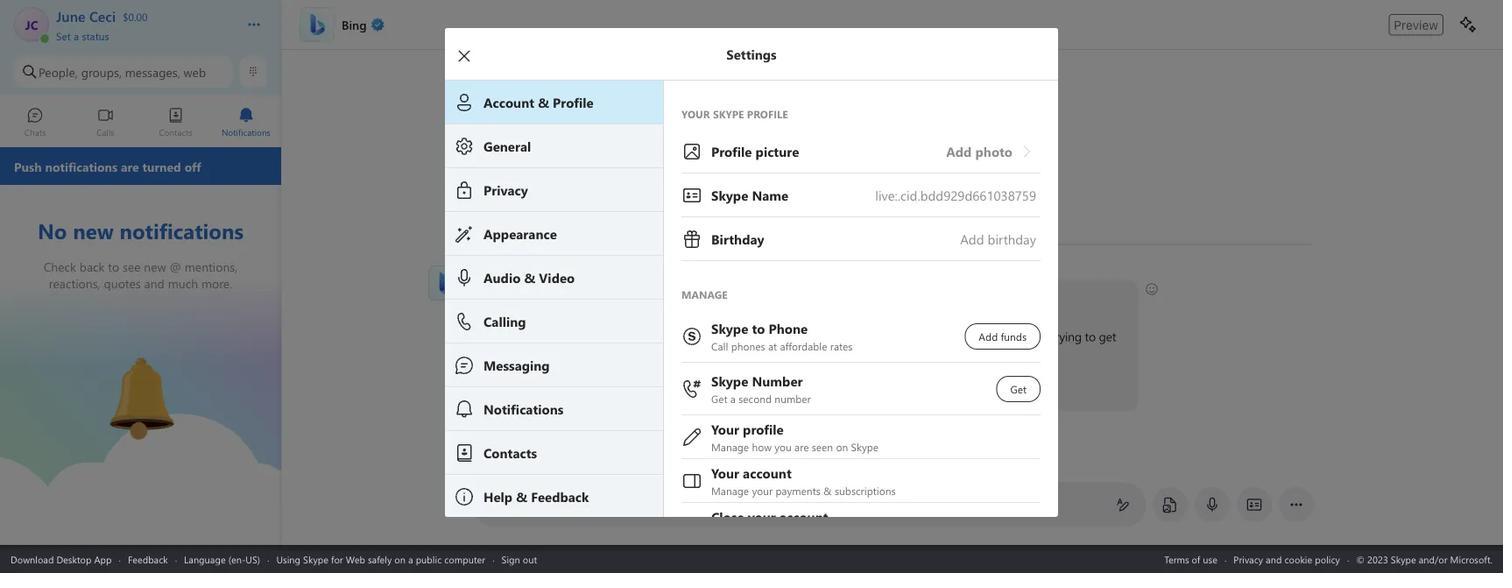 Task type: locate. For each thing, give the bounding box(es) containing it.
just
[[1030, 328, 1048, 344], [892, 386, 910, 402]]

2 want from the left
[[750, 386, 776, 402]]

want left the 'start'
[[515, 386, 540, 402]]

a left the joke
[[754, 450, 760, 464]]

want left give
[[750, 386, 776, 402]]

a inside button
[[754, 450, 760, 464]]

i'm an ai preview, so i'm still learning. sometimes i might say something weird. don't get mad at me, i'm just trying to get better! if you want to start over, type
[[482, 328, 1120, 402]]

2 horizontal spatial you
[[728, 386, 747, 402]]

1 horizontal spatial you
[[653, 290, 672, 306]]

inspire me! button
[[628, 443, 701, 471]]

get
[[928, 328, 945, 344], [1100, 328, 1117, 344]]

might
[[748, 328, 779, 344]]

bing,
[[472, 265, 495, 279]]

a right set
[[74, 28, 79, 43]]

tell
[[720, 450, 734, 464]]

still
[[612, 328, 629, 344]]

safely
[[368, 553, 392, 566]]

i'm
[[482, 328, 498, 344], [592, 328, 608, 344], [1010, 328, 1026, 344]]

just left trying
[[1030, 328, 1048, 344]]

sign
[[502, 553, 520, 566]]

sometimes
[[680, 328, 739, 344]]

us)
[[246, 553, 260, 566]]

1 horizontal spatial me
[[818, 386, 835, 402]]

set a status
[[56, 28, 109, 43]]

over,
[[584, 386, 609, 402]]

get left mad
[[928, 328, 945, 344]]

2 i'm from the left
[[592, 328, 608, 344]]

me!
[[672, 450, 690, 464]]

account & profile dialog
[[445, 28, 1085, 573]]

tell me a joke
[[720, 450, 781, 464]]

me right tell
[[737, 450, 752, 464]]

i'm right so
[[592, 328, 608, 344]]

i'm right me,
[[1010, 328, 1026, 344]]

people,
[[39, 64, 78, 80]]

Type a message text field
[[517, 496, 1102, 514]]

1 vertical spatial i
[[742, 328, 745, 344]]

type a message
[[517, 496, 603, 512]]

want inside i'm an ai preview, so i'm still learning. sometimes i might say something weird. don't get mad at me, i'm just trying to get better! if you want to start over, type
[[515, 386, 540, 402]]

feedback link
[[128, 553, 168, 566]]

0 vertical spatial just
[[1030, 328, 1048, 344]]

a inside button
[[74, 28, 79, 43]]

1 want from the left
[[515, 386, 540, 402]]

am
[[520, 265, 537, 279]]

i right "can"
[[620, 290, 623, 306]]

0 horizontal spatial get
[[928, 328, 945, 344]]

language (en-us)
[[184, 553, 260, 566]]

0 horizontal spatial want
[[515, 386, 540, 402]]

help
[[627, 290, 649, 306]]

to left give
[[779, 386, 790, 402]]

bing's
[[547, 450, 577, 463]]

terms of use link
[[1165, 553, 1218, 566]]

terms of use
[[1165, 553, 1218, 566]]

1 horizontal spatial i'm
[[592, 328, 608, 344]]

1 horizontal spatial get
[[1100, 328, 1117, 344]]

to
[[1085, 328, 1096, 344], [543, 386, 554, 402], [779, 386, 790, 402]]

computer
[[445, 553, 486, 566]]

0 horizontal spatial i'm
[[482, 328, 498, 344]]

0 vertical spatial me
[[818, 386, 835, 402]]

you
[[653, 290, 672, 306], [492, 386, 511, 402], [728, 386, 747, 402]]

1 horizontal spatial just
[[1030, 328, 1048, 344]]

a right type
[[546, 496, 552, 512]]

1 vertical spatial me
[[737, 450, 752, 464]]

don't
[[896, 328, 924, 344]]

me right give
[[818, 386, 835, 402]]

1 horizontal spatial i
[[742, 328, 745, 344]]

how
[[571, 290, 596, 306]]

if
[[482, 386, 489, 402]]

1 get from the left
[[928, 328, 945, 344]]

web
[[184, 64, 206, 80]]

of
[[1192, 553, 1201, 566]]

0 horizontal spatial i
[[620, 290, 623, 306]]

0 vertical spatial i
[[620, 290, 623, 306]]

set
[[56, 28, 71, 43]]

me,
[[988, 328, 1007, 344]]

live:.cid.bdd929d661038759 button
[[682, 174, 1041, 217]]

to right trying
[[1085, 328, 1096, 344]]

tab list
[[0, 99, 281, 147]]

i
[[620, 290, 623, 306], [742, 328, 745, 344]]

to left the 'start'
[[543, 386, 554, 402]]

for
[[331, 553, 343, 566]]

mad
[[948, 328, 972, 344]]

2 horizontal spatial i'm
[[1010, 328, 1026, 344]]

better!
[[482, 347, 517, 364]]

i left the might
[[742, 328, 745, 344]]

concern.
[[958, 386, 1003, 402]]

i'm left an on the bottom left of the page
[[482, 328, 498, 344]]

skype
[[303, 553, 329, 566]]

you inside i'm an ai preview, so i'm still learning. sometimes i might say something weird. don't get mad at me, i'm just trying to get better! if you want to start over, type
[[492, 386, 511, 402]]

a right on
[[408, 553, 413, 566]]

0 horizontal spatial me
[[737, 450, 752, 464]]

1 horizontal spatial want
[[750, 386, 776, 402]]

get right trying
[[1100, 328, 1117, 344]]

0 horizontal spatial you
[[492, 386, 511, 402]]

bing, 8:21 am
[[472, 265, 537, 279]]

download
[[11, 553, 54, 566]]

1 vertical spatial just
[[892, 386, 910, 402]]

people, groups, messages, web button
[[14, 56, 232, 88]]

just left report
[[892, 386, 910, 402]]

using skype for web safely on a public computer
[[276, 553, 486, 566]]

newtopic . and if you want to give me feedback, just report a concern.
[[638, 386, 1006, 402]]

discover
[[501, 450, 544, 463]]

sign out link
[[502, 553, 537, 566]]

tell me a joke button
[[708, 443, 793, 471]]

hey,
[[482, 290, 504, 306]]

i inside i'm an ai preview, so i'm still learning. sometimes i might say something weird. don't get mad at me, i'm just trying to get better! if you want to start over, type
[[742, 328, 745, 344]]

weather?
[[862, 450, 904, 464]]



Task type: vqa. For each thing, say whether or not it's contained in the screenshot.
Stay available with second Skype Number
no



Task type: describe. For each thing, give the bounding box(es) containing it.
something
[[803, 328, 859, 344]]

terms
[[1165, 553, 1190, 566]]

joke
[[762, 450, 781, 464]]

1 horizontal spatial to
[[779, 386, 790, 402]]

magic
[[580, 450, 609, 463]]

at
[[975, 328, 985, 344]]

people, groups, messages, web
[[39, 64, 206, 80]]

inspire
[[639, 450, 670, 464]]

using skype for web safely on a public computer link
[[276, 553, 486, 566]]

cookie
[[1285, 553, 1313, 566]]

0 horizontal spatial to
[[543, 386, 554, 402]]

weird.
[[862, 328, 893, 344]]

live:.cid.bdd929d661038759
[[876, 187, 1037, 204]]

using
[[276, 553, 301, 566]]

groups,
[[81, 64, 122, 80]]

hey, this is bing ! how can i help you today?
[[482, 290, 713, 306]]

inspire me!
[[639, 450, 690, 464]]

report
[[913, 386, 946, 402]]

public
[[416, 553, 442, 566]]

start
[[557, 386, 581, 402]]

ai
[[517, 328, 528, 344]]

sign out
[[502, 553, 537, 566]]

(smileeyes)
[[715, 288, 772, 305]]

trying
[[1051, 328, 1082, 344]]

feedback,
[[838, 386, 888, 402]]

what's the weather? button
[[800, 443, 915, 471]]

(en-
[[228, 553, 246, 566]]

say
[[783, 328, 799, 344]]

status
[[82, 28, 109, 43]]

messages,
[[125, 64, 180, 80]]

so
[[577, 328, 589, 344]]

preview,
[[531, 328, 574, 344]]

3 i'm from the left
[[1010, 328, 1026, 344]]

today?
[[675, 290, 710, 306]]

the
[[845, 450, 860, 464]]

preview
[[1395, 17, 1439, 32]]

is
[[529, 290, 537, 306]]

app
[[94, 553, 112, 566]]

just inside i'm an ai preview, so i'm still learning. sometimes i might say something weird. don't get mad at me, i'm just trying to get better! if you want to start over, type
[[1030, 328, 1048, 344]]

0 horizontal spatial just
[[892, 386, 910, 402]]

me inside tell me a joke button
[[737, 450, 752, 464]]

web
[[346, 553, 365, 566]]

learning.
[[632, 328, 677, 344]]

discover bing's magic
[[501, 450, 609, 463]]

bing
[[540, 290, 565, 306]]

what's the weather?
[[811, 450, 904, 464]]

on
[[395, 553, 406, 566]]

type
[[612, 386, 635, 402]]

8:21
[[498, 265, 518, 279]]

out
[[523, 553, 537, 566]]

today heading
[[472, 224, 1314, 256]]

if
[[718, 386, 724, 402]]

!
[[565, 290, 568, 306]]

1 i'm from the left
[[482, 328, 498, 344]]

newtopic
[[638, 386, 688, 402]]

.
[[688, 386, 690, 402]]

2 horizontal spatial to
[[1085, 328, 1096, 344]]

use
[[1204, 553, 1218, 566]]

privacy and cookie policy
[[1234, 553, 1341, 566]]

bell
[[88, 351, 110, 369]]

and
[[1266, 553, 1282, 566]]

download desktop app link
[[11, 553, 112, 566]]

what's
[[811, 450, 842, 464]]

feedback
[[128, 553, 168, 566]]

message
[[555, 496, 603, 512]]

2 get from the left
[[1100, 328, 1117, 344]]

set a status button
[[56, 25, 230, 43]]

can
[[599, 290, 617, 306]]

desktop
[[56, 553, 92, 566]]

privacy
[[1234, 553, 1264, 566]]

privacy and cookie policy link
[[1234, 553, 1341, 566]]

a right report
[[949, 386, 955, 402]]

language (en-us) link
[[184, 553, 260, 566]]

and
[[693, 386, 715, 402]]

type
[[517, 496, 542, 512]]

give
[[793, 386, 815, 402]]

(openhands)
[[1008, 385, 1073, 401]]



